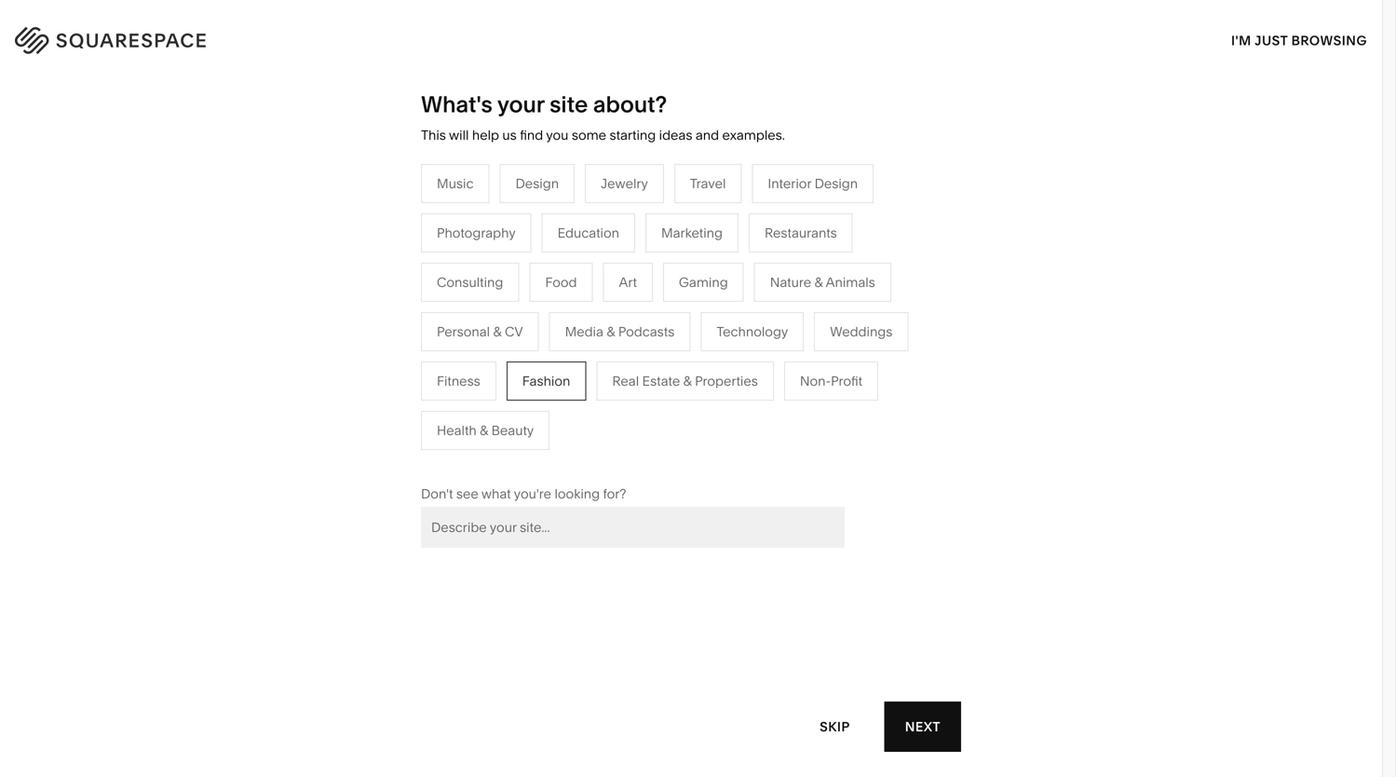 Task type: vqa. For each thing, say whether or not it's contained in the screenshot.
'Oranssi' image
no



Task type: locate. For each thing, give the bounding box(es) containing it.
0 vertical spatial and
[[696, 127, 719, 143]]

personal
[[865, 193, 927, 212]]

see
[[456, 486, 479, 502]]

design right 'interior'
[[815, 175, 858, 191]]

restaurants down 'interior'
[[765, 225, 837, 241]]

1 horizontal spatial non-
[[800, 373, 831, 389]]

health & beauty
[[437, 422, 534, 438]]

0 vertical spatial podcasts
[[619, 324, 675, 339]]

2 a from the left
[[1266, 176, 1275, 194]]

food down community
[[462, 436, 494, 452]]

animals
[[826, 274, 876, 290], [911, 353, 961, 368]]

0 vertical spatial restaurants
[[765, 225, 837, 241]]

Health & Beauty radio
[[421, 411, 550, 450]]

nature
[[770, 274, 812, 290], [855, 353, 897, 368]]

a
[[998, 176, 1006, 194], [1266, 176, 1275, 194]]

fitness down nature & animals link
[[855, 380, 899, 396]]

technology
[[717, 324, 789, 339]]

1 vertical spatial food
[[462, 436, 494, 452]]

templates link
[[657, 65, 733, 140]]

gaming
[[679, 274, 728, 290]]

food inside option
[[545, 274, 577, 290]]

1 vertical spatial fashion
[[523, 373, 571, 389]]

1 horizontal spatial a
[[1266, 176, 1275, 194]]

animals up weddings 'option'
[[826, 274, 876, 290]]

1 vertical spatial and
[[1263, 193, 1290, 212]]

travel up marketing radio
[[690, 175, 726, 191]]

0 horizontal spatial fashion
[[462, 325, 510, 340]]

nature down home
[[855, 353, 897, 368]]

this
[[421, 127, 446, 143]]

you
[[546, 127, 569, 143], [928, 176, 954, 194], [969, 193, 995, 212]]

Design radio
[[500, 164, 575, 203]]

0 vertical spatial media & podcasts
[[565, 324, 675, 339]]

beauty
[[492, 422, 534, 438]]

0 vertical spatial nature
[[770, 274, 812, 290]]

Fashion radio
[[507, 361, 586, 400]]

real estate & properties
[[613, 373, 758, 389]]

properties
[[695, 373, 758, 389]]

whether
[[865, 176, 925, 194]]

get
[[1098, 211, 1121, 229]]

0 horizontal spatial media
[[565, 324, 604, 339]]

some
[[572, 127, 607, 143]]

0 horizontal spatial and
[[696, 127, 719, 143]]

i'm
[[1232, 33, 1252, 48]]

estate
[[643, 373, 680, 389]]

1 horizontal spatial podcasts
[[712, 380, 768, 396]]

Consulting radio
[[421, 263, 519, 302]]

1 vertical spatial podcasts
[[712, 380, 768, 396]]

marketing
[[662, 225, 723, 241]]

0 horizontal spatial you
[[546, 127, 569, 143]]

0 vertical spatial media
[[565, 324, 604, 339]]

Technology radio
[[701, 312, 804, 351]]

1 vertical spatial nature
[[855, 353, 897, 368]]

1 horizontal spatial food
[[545, 274, 577, 290]]

0 vertical spatial travel
[[690, 175, 726, 191]]

non-
[[800, 373, 831, 389], [548, 408, 579, 424]]

cv
[[505, 324, 523, 339]]

local business
[[462, 380, 553, 396]]

non- down fashion radio
[[548, 408, 579, 424]]

website,
[[1073, 176, 1133, 194]]

nature & animals down "home & decor" link
[[855, 353, 961, 368]]

non- inside option
[[800, 373, 831, 389]]

and right or
[[1263, 193, 1290, 212]]

community
[[462, 408, 534, 424]]

0 horizontal spatial podcasts
[[619, 324, 675, 339]]

food down the education
[[545, 274, 577, 290]]

1 design from the left
[[516, 175, 559, 191]]

podcasts up the estate on the left
[[619, 324, 675, 339]]

media up the services
[[565, 324, 604, 339]]

personal
[[437, 324, 490, 339]]

find
[[520, 127, 543, 143]]

fitness down professional
[[437, 373, 481, 389]]

online
[[1157, 176, 1201, 194]]

you left need on the right of the page
[[928, 176, 954, 194]]

1 vertical spatial non-
[[548, 408, 579, 424]]

Jewelry radio
[[585, 164, 664, 203]]

and right ideas
[[696, 127, 719, 143]]

restaurants
[[765, 225, 837, 241], [659, 353, 731, 368]]

0 horizontal spatial fitness
[[437, 373, 481, 389]]

podcasts inside radio
[[619, 324, 675, 339]]

Real Estate & Properties radio
[[597, 361, 774, 400]]

Food radio
[[530, 263, 593, 302]]

animals down the decor
[[911, 353, 961, 368]]

a right or
[[1266, 176, 1275, 194]]

interior design
[[768, 175, 858, 191]]

nature down restaurants radio
[[770, 274, 812, 290]]

1 horizontal spatial and
[[1263, 193, 1290, 212]]

1 horizontal spatial design
[[815, 175, 858, 191]]

1 vertical spatial animals
[[911, 353, 961, 368]]

1 horizontal spatial nature
[[855, 353, 897, 368]]

travel inside option
[[690, 175, 726, 191]]

&
[[815, 274, 823, 290], [493, 324, 502, 339], [607, 324, 615, 339], [896, 325, 905, 340], [900, 353, 908, 368], [684, 373, 692, 389], [700, 380, 709, 396], [537, 408, 545, 424], [480, 422, 488, 438]]

0 vertical spatial animals
[[826, 274, 876, 290]]

Non-Profit radio
[[784, 361, 879, 400]]

media down restaurants 'link'
[[659, 380, 697, 396]]

fashion
[[462, 325, 510, 340], [523, 373, 571, 389]]

media
[[565, 324, 604, 339], [659, 380, 697, 396]]

food link
[[462, 436, 513, 452]]

site
[[550, 90, 588, 118]]

restaurants inside radio
[[765, 225, 837, 241]]

non- down weddings 'option'
[[800, 373, 831, 389]]

nature & animals down restaurants radio
[[770, 274, 876, 290]]

products button
[[534, 65, 620, 140]]

fitness inside 'fitness' option
[[437, 373, 481, 389]]

1 horizontal spatial fitness
[[855, 380, 899, 396]]

i'm just browsing link
[[1232, 15, 1368, 66]]

1 vertical spatial nature & animals
[[855, 353, 961, 368]]

2 horizontal spatial you
[[969, 193, 995, 212]]

travel up restaurants 'link'
[[659, 325, 695, 340]]

nature & animals inside radio
[[770, 274, 876, 290]]

1 horizontal spatial restaurants
[[765, 225, 837, 241]]

nature & animals
[[770, 274, 876, 290], [855, 353, 961, 368]]

1 horizontal spatial you
[[928, 176, 954, 194]]

interior
[[768, 175, 812, 191]]

health
[[437, 422, 477, 438]]

1 vertical spatial travel
[[659, 325, 695, 340]]

skip button
[[800, 701, 871, 752]]

design down find
[[516, 175, 559, 191]]

Education radio
[[542, 213, 635, 252]]

0 horizontal spatial nature
[[770, 274, 812, 290]]

what's
[[421, 90, 493, 118]]

0 horizontal spatial animals
[[826, 274, 876, 290]]

0 vertical spatial fashion
[[462, 325, 510, 340]]

looking
[[555, 486, 600, 502]]

home & decor link
[[855, 325, 964, 340]]

Marketing radio
[[646, 213, 739, 252]]

0 horizontal spatial food
[[462, 436, 494, 452]]

Fitness radio
[[421, 361, 496, 400]]

0 horizontal spatial design
[[516, 175, 559, 191]]

0 vertical spatial non-
[[800, 373, 831, 389]]

and
[[696, 127, 719, 143], [1263, 193, 1290, 212]]

customizable
[[1165, 193, 1260, 212]]

home
[[855, 325, 893, 340]]

0 horizontal spatial a
[[998, 176, 1006, 194]]

animals inside radio
[[826, 274, 876, 290]]

make any template yours with ease.
[[56, 166, 490, 271]]

Photography radio
[[421, 213, 532, 252]]

restaurants up real estate & properties
[[659, 353, 731, 368]]

2 design from the left
[[815, 175, 858, 191]]

ideas
[[659, 127, 693, 143]]

templates
[[1005, 211, 1076, 229]]

1 vertical spatial media
[[659, 380, 697, 396]]

Interior Design radio
[[752, 164, 874, 203]]

decor
[[908, 325, 946, 340]]

forma image
[[945, 702, 1326, 777]]

can
[[999, 193, 1025, 212]]

photography
[[437, 225, 516, 241]]

don't
[[421, 486, 453, 502]]

a right need on the right of the page
[[998, 176, 1006, 194]]

you left can
[[969, 193, 995, 212]]

you right find
[[546, 127, 569, 143]]

1 horizontal spatial fashion
[[523, 373, 571, 389]]

podcasts down restaurants 'link'
[[712, 380, 768, 396]]

Nature & Animals radio
[[754, 263, 892, 302]]

nature & animals link
[[855, 353, 979, 368]]

0 horizontal spatial restaurants
[[659, 353, 731, 368]]

0 vertical spatial food
[[545, 274, 577, 290]]

fashion inside radio
[[523, 373, 571, 389]]

real
[[613, 373, 639, 389]]

0 vertical spatial nature & animals
[[770, 274, 876, 290]]



Task type: describe. For each thing, give the bounding box(es) containing it.
Restaurants radio
[[749, 213, 853, 252]]

local
[[462, 380, 495, 396]]

website
[[946, 211, 1002, 229]]

Personal & CV radio
[[421, 312, 539, 351]]

non-profit
[[800, 373, 863, 389]]

travel link
[[659, 325, 713, 340]]

altaloma image
[[501, 702, 882, 777]]

any
[[190, 166, 268, 224]]

professional services link
[[462, 353, 611, 368]]

next button
[[885, 702, 962, 752]]

business
[[498, 380, 553, 396]]

squarespace's
[[1057, 193, 1161, 212]]

profit
[[831, 373, 863, 389]]

Music radio
[[421, 164, 490, 203]]

an
[[1136, 176, 1154, 194]]

Art radio
[[603, 263, 653, 302]]

media & podcasts link
[[659, 380, 787, 396]]

skip
[[820, 719, 851, 735]]

use
[[1028, 193, 1054, 212]]

professional services
[[462, 353, 593, 368]]

media & podcasts inside radio
[[565, 324, 675, 339]]

templates
[[657, 95, 733, 110]]

1 a from the left
[[998, 176, 1006, 194]]

design inside "design" radio
[[516, 175, 559, 191]]

weddings
[[830, 324, 893, 339]]

don't see what you're looking for?
[[421, 486, 627, 502]]

with
[[190, 213, 284, 271]]

media inside radio
[[565, 324, 604, 339]]

browsing
[[1292, 33, 1368, 48]]

portfolio
[[1010, 176, 1070, 194]]

you inside what's your site about? this will help us find you some starting ideas and examples.
[[546, 127, 569, 143]]

i'm just browsing
[[1232, 33, 1368, 48]]

design inside interior design option
[[815, 175, 858, 191]]

restaurants link
[[659, 353, 750, 368]]

Weddings radio
[[815, 312, 909, 351]]

consulting
[[437, 274, 504, 290]]

community & non-profits link
[[462, 408, 636, 424]]

responsive
[[865, 211, 943, 229]]

personal & cv
[[437, 324, 523, 339]]

services
[[540, 353, 593, 368]]

home & decor
[[855, 325, 946, 340]]

Travel radio
[[674, 164, 742, 203]]

education
[[558, 225, 620, 241]]

store,
[[1204, 176, 1245, 194]]

to
[[1080, 211, 1094, 229]]

and inside what's your site about? this will help us find you some starting ideas and examples.
[[696, 127, 719, 143]]

profits
[[579, 408, 618, 424]]

Don't see what you're looking for? field
[[421, 507, 845, 548]]

professional
[[462, 353, 537, 368]]

starting
[[610, 127, 656, 143]]

1 vertical spatial media & podcasts
[[659, 380, 768, 396]]

nature inside radio
[[770, 274, 812, 290]]

1 horizontal spatial media
[[659, 380, 697, 396]]

art
[[619, 274, 637, 290]]

make
[[56, 166, 179, 224]]

0 horizontal spatial non-
[[548, 408, 579, 424]]

make any template yours with ease. main content
[[0, 0, 1397, 777]]

Gaming radio
[[663, 263, 744, 302]]

yours
[[56, 213, 180, 271]]

fashion link
[[462, 325, 529, 340]]

Media & Podcasts radio
[[549, 312, 691, 351]]

help
[[472, 127, 499, 143]]

community & non-profits
[[462, 408, 618, 424]]

about?
[[593, 90, 667, 118]]

you're
[[514, 486, 552, 502]]

your
[[498, 90, 545, 118]]

music
[[437, 175, 474, 191]]

need
[[958, 176, 994, 194]]

jewelry
[[601, 175, 648, 191]]

next
[[905, 719, 941, 735]]

fitness link
[[855, 380, 918, 396]]

and inside whether you need a portfolio website, an online store, or a personal blog, you can use squarespace's customizable and responsive website templates to get started.
[[1263, 193, 1290, 212]]

what's your site about? this will help us find you some starting ideas and examples.
[[421, 90, 785, 143]]

just
[[1255, 33, 1289, 48]]

started.
[[1125, 211, 1179, 229]]

us
[[503, 127, 517, 143]]

& inside "option"
[[684, 373, 692, 389]]

ease.
[[295, 213, 414, 271]]

1 vertical spatial restaurants
[[659, 353, 731, 368]]

examples.
[[723, 127, 785, 143]]

local business link
[[462, 380, 572, 396]]

what
[[482, 486, 511, 502]]

products
[[534, 95, 605, 110]]

blog,
[[930, 193, 966, 212]]

whether you need a portfolio website, an online store, or a personal blog, you can use squarespace's customizable and responsive website templates to get started.
[[865, 176, 1290, 229]]

1 horizontal spatial animals
[[911, 353, 961, 368]]



